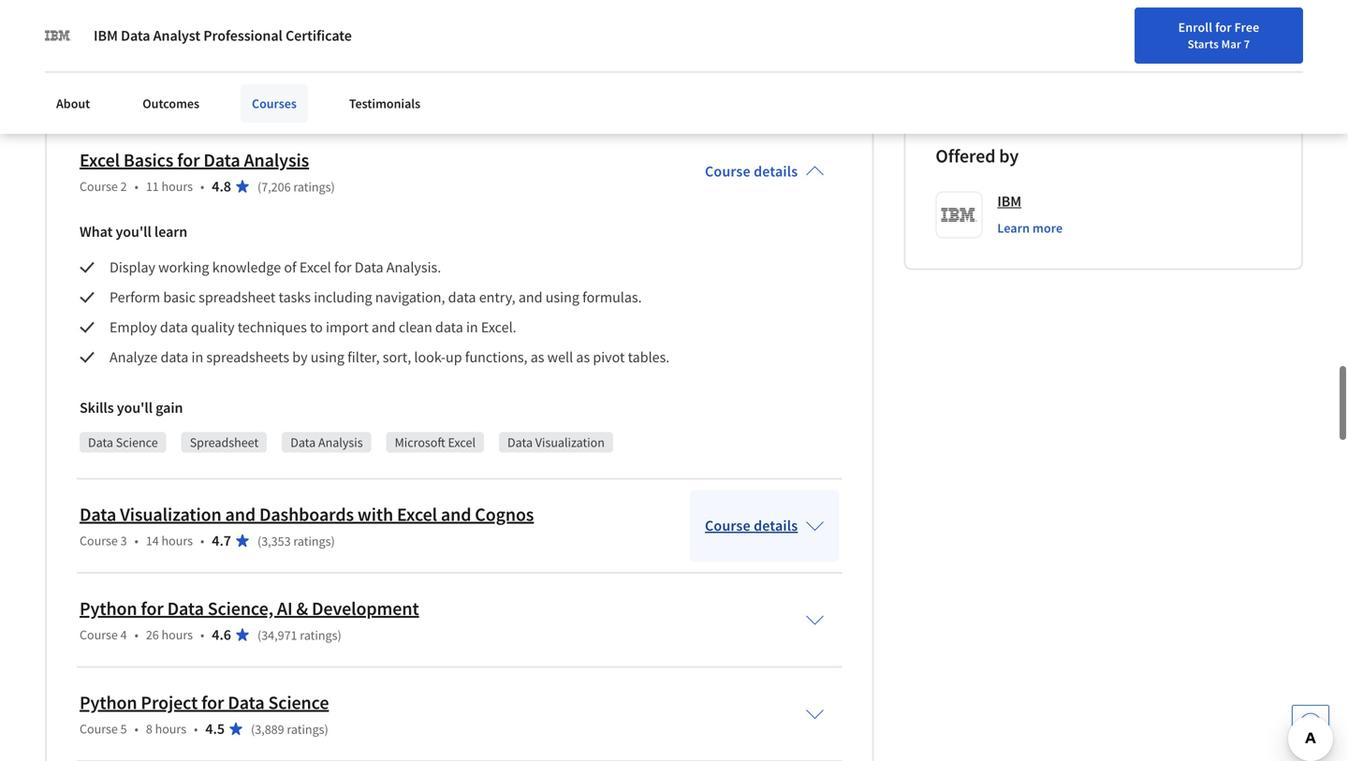 Task type: locate. For each thing, give the bounding box(es) containing it.
ibm
[[94, 26, 118, 45], [998, 192, 1022, 211]]

excel basics for data analysis
[[80, 148, 309, 172]]

python up 4
[[80, 597, 137, 620]]

• left 4.6 at bottom
[[200, 626, 204, 643]]

skills you'll gain up outcomes link
[[80, 44, 183, 63]]

ibm inside ibm learn more
[[998, 192, 1022, 211]]

skills you'll gain up the data science at left
[[80, 398, 183, 417]]

1 vertical spatial skills you'll gain
[[80, 398, 183, 417]]

1 python from the top
[[80, 597, 137, 620]]

visualization
[[535, 434, 605, 451], [120, 503, 222, 526]]

skills up the data science at left
[[80, 398, 114, 417]]

data up course 3 • 14 hours •
[[80, 503, 116, 526]]

1 horizontal spatial as
[[576, 348, 590, 367]]

0 vertical spatial details
[[754, 162, 798, 181]]

basics
[[124, 148, 173, 172]]

analysis.
[[387, 258, 441, 277]]

and up analyze data in spreadsheets by using filter, sort, look-up functions, as well as pivot tables. at the left of page
[[372, 318, 396, 337]]

spreadsheet
[[190, 434, 259, 451]]

you'll up display
[[116, 222, 151, 241]]

1 vertical spatial using
[[311, 348, 345, 367]]

employ
[[110, 318, 157, 337]]

course
[[705, 162, 751, 181], [80, 178, 118, 195], [705, 517, 751, 535], [80, 532, 118, 549], [80, 626, 118, 643], [80, 720, 118, 737]]

visualization down well
[[535, 434, 605, 451]]

( down python for data science, ai & development link at bottom
[[257, 627, 261, 644]]

0 vertical spatial in
[[466, 318, 478, 337]]

1 vertical spatial you'll
[[116, 222, 151, 241]]

34,971
[[261, 627, 297, 644]]

ibm for ibm data analyst professional certificate
[[94, 26, 118, 45]]

ratings right 3,889
[[287, 721, 324, 738]]

0 vertical spatial course details button
[[690, 136, 839, 207]]

2 details from the top
[[754, 517, 798, 535]]

ratings for science
[[287, 721, 324, 738]]

) right 7,206
[[331, 178, 335, 195]]

data up the course 4 • 26 hours •
[[167, 597, 204, 620]]

dashboards
[[259, 503, 354, 526]]

using down to
[[311, 348, 345, 367]]

1 horizontal spatial data analysis
[[290, 434, 363, 451]]

1 vertical spatial analysis
[[244, 148, 309, 172]]

(
[[257, 178, 261, 195], [257, 533, 261, 550], [257, 627, 261, 644], [251, 721, 255, 738]]

data right analyze on the top
[[161, 348, 189, 367]]

data up cognos at the bottom left of the page
[[508, 434, 533, 451]]

including
[[314, 288, 372, 307]]

microsoft
[[395, 434, 445, 451]]

1 horizontal spatial ibm
[[998, 192, 1022, 211]]

cognos
[[475, 503, 534, 526]]

0 vertical spatial using
[[546, 288, 579, 307]]

you'll left analyst
[[117, 44, 153, 63]]

0 vertical spatial python
[[80, 597, 137, 620]]

1 horizontal spatial by
[[999, 144, 1019, 168]]

import
[[326, 318, 369, 337]]

menu item
[[1013, 19, 1133, 80]]

) for with
[[331, 533, 335, 550]]

hours right 8
[[155, 720, 186, 737]]

analysis up 7,206
[[244, 148, 309, 172]]

0 vertical spatial skills
[[80, 44, 114, 63]]

details for excel basics for data analysis
[[754, 162, 798, 181]]

excel basics for data analysis link
[[80, 148, 309, 172]]

you'll up the data science at left
[[117, 398, 153, 417]]

data up 3,889
[[228, 691, 265, 714]]

clean
[[399, 318, 432, 337]]

science
[[116, 434, 158, 451], [268, 691, 329, 714]]

course details button for data visualization and dashboards with excel and cognos
[[690, 490, 839, 562]]

0 vertical spatial skills you'll gain
[[80, 44, 183, 63]]

3,353
[[261, 533, 291, 550]]

offered by
[[936, 144, 1019, 168]]

in left excel.
[[466, 318, 478, 337]]

for up 4.5
[[201, 691, 224, 714]]

1 horizontal spatial science
[[268, 691, 329, 714]]

1 details from the top
[[754, 162, 798, 181]]

and left cognos at the bottom left of the page
[[441, 503, 471, 526]]

1 vertical spatial data analysis
[[290, 434, 363, 451]]

• right 4
[[134, 626, 138, 643]]

by
[[999, 144, 1019, 168], [292, 348, 308, 367]]

0 horizontal spatial visualization
[[120, 503, 222, 526]]

14
[[146, 532, 159, 549]]

1 vertical spatial visualization
[[120, 503, 222, 526]]

hours right 14
[[162, 532, 193, 549]]

0 horizontal spatial data analysis
[[207, 80, 280, 96]]

for up 26
[[141, 597, 164, 620]]

0 vertical spatial course details
[[705, 162, 798, 181]]

sort,
[[383, 348, 411, 367]]

as left well
[[531, 348, 544, 367]]

) down development
[[337, 627, 341, 644]]

( right 4.7
[[257, 533, 261, 550]]

ratings down &
[[300, 627, 337, 644]]

data analysis
[[207, 80, 280, 96], [290, 434, 363, 451]]

ibm up learn
[[998, 192, 1022, 211]]

ibm right ibm image
[[94, 26, 118, 45]]

None search field
[[267, 12, 576, 49]]

0 vertical spatial gain
[[156, 44, 183, 63]]

1 gain from the top
[[156, 44, 183, 63]]

ratings down data visualization and dashboards with excel and cognos
[[293, 533, 331, 550]]

coursera image
[[22, 15, 141, 45]]

perform
[[110, 288, 160, 307]]

2 python from the top
[[80, 691, 137, 714]]

of
[[284, 258, 297, 277]]

) for analysis
[[331, 178, 335, 195]]

2 course details from the top
[[705, 517, 798, 535]]

data right the outcomes
[[207, 80, 233, 96]]

hours
[[162, 178, 193, 195], [162, 532, 193, 549], [162, 626, 193, 643], [155, 720, 186, 737]]

learners
[[1128, 36, 1172, 53]]

visualization for data visualization and dashboards with excel and cognos
[[120, 503, 222, 526]]

) for science
[[324, 721, 328, 738]]

• right 3
[[134, 532, 138, 549]]

( for science
[[251, 721, 255, 738]]

filter,
[[348, 348, 380, 367]]

certificate
[[286, 26, 352, 45]]

0 vertical spatial analysis
[[235, 80, 280, 96]]

( 7,206 ratings )
[[257, 178, 335, 195]]

python
[[80, 597, 137, 620], [80, 691, 137, 714]]

tasks
[[279, 288, 311, 307]]

data analysis up data visualization and dashboards with excel and cognos link at left bottom
[[290, 434, 363, 451]]

look-
[[414, 348, 446, 367]]

0 vertical spatial visualization
[[535, 434, 605, 451]]

1 horizontal spatial in
[[466, 318, 478, 337]]

2 course details button from the top
[[690, 490, 839, 562]]

) for ai
[[337, 627, 341, 644]]

0 vertical spatial you'll
[[117, 44, 153, 63]]

data analysis down professional
[[207, 80, 280, 96]]

help center image
[[1300, 713, 1322, 735]]

( right 4.5
[[251, 721, 255, 738]]

details
[[754, 162, 798, 181], [754, 517, 798, 535]]

python for python project for data science
[[80, 691, 137, 714]]

( right 4.8
[[257, 178, 261, 195]]

1 horizontal spatial visualization
[[535, 434, 605, 451]]

1 vertical spatial course details button
[[690, 490, 839, 562]]

in down quality
[[191, 348, 203, 367]]

1 vertical spatial by
[[292, 348, 308, 367]]

• right 2
[[134, 178, 138, 195]]

2 vertical spatial analysis
[[318, 434, 363, 451]]

( for with
[[257, 533, 261, 550]]

learn more button
[[998, 219, 1063, 237]]

knowledge
[[212, 258, 281, 277]]

for up "mar"
[[1215, 19, 1232, 36]]

excel left basics
[[80, 148, 120, 172]]

you'll
[[117, 44, 153, 63], [116, 222, 151, 241], [117, 398, 153, 417]]

0 horizontal spatial science
[[116, 434, 158, 451]]

data left entry,
[[448, 288, 476, 307]]

pivot
[[593, 348, 625, 367]]

1 vertical spatial ibm
[[998, 192, 1022, 211]]

python for python for data science, ai & development
[[80, 597, 137, 620]]

1 course details button from the top
[[690, 136, 839, 207]]

for
[[1215, 19, 1232, 36], [177, 148, 200, 172], [334, 258, 352, 277], [141, 597, 164, 620], [201, 691, 224, 714]]

gain up the data science at left
[[156, 398, 183, 417]]

course details for data visualization and dashboards with excel and cognos
[[705, 517, 798, 535]]

analyze data in spreadsheets by using filter, sort, look-up functions, as well as pivot tables.
[[110, 348, 670, 367]]

what
[[80, 222, 113, 241]]

hours right 11 at the top of page
[[162, 178, 193, 195]]

data left analyst
[[121, 26, 150, 45]]

26
[[146, 626, 159, 643]]

1 course details from the top
[[705, 162, 798, 181]]

excel
[[80, 148, 120, 172], [300, 258, 331, 277], [448, 434, 476, 451], [397, 503, 437, 526]]

data up dashboards on the bottom
[[290, 434, 316, 451]]

analysis left microsoft
[[318, 434, 363, 451]]

python up 5
[[80, 691, 137, 714]]

0 horizontal spatial ibm
[[94, 26, 118, 45]]

) right 3,889
[[324, 721, 328, 738]]

data visualization and dashboards with excel and cognos link
[[80, 503, 534, 526]]

1 vertical spatial gain
[[156, 398, 183, 417]]

hours right 26
[[162, 626, 193, 643]]

and up 4.7
[[225, 503, 256, 526]]

ibm image
[[45, 22, 71, 49]]

as
[[531, 348, 544, 367], [576, 348, 590, 367]]

•
[[134, 178, 138, 195], [200, 178, 204, 195], [134, 532, 138, 549], [200, 532, 204, 549], [134, 626, 138, 643], [200, 626, 204, 643], [134, 720, 138, 737], [194, 720, 198, 737]]

data
[[448, 288, 476, 307], [160, 318, 188, 337], [435, 318, 463, 337], [161, 348, 189, 367]]

ai
[[277, 597, 293, 620]]

visualization up 14
[[120, 503, 222, 526]]

as right well
[[576, 348, 590, 367]]

0 horizontal spatial in
[[191, 348, 203, 367]]

ratings
[[293, 178, 331, 195], [293, 533, 331, 550], [300, 627, 337, 644], [287, 721, 324, 738]]

in
[[466, 318, 478, 337], [191, 348, 203, 367]]

techniques
[[238, 318, 307, 337]]

course details
[[705, 162, 798, 181], [705, 517, 798, 535]]

0 vertical spatial ibm
[[94, 26, 118, 45]]

details for data visualization and dashboards with excel and cognos
[[754, 517, 798, 535]]

by right "offered"
[[999, 144, 1019, 168]]

• left 4.8
[[200, 178, 204, 195]]

using left the formulas.
[[546, 288, 579, 307]]

1 skills from the top
[[80, 44, 114, 63]]

data visualization and dashboards with excel and cognos
[[80, 503, 534, 526]]

learn
[[998, 220, 1030, 236]]

functions,
[[465, 348, 528, 367]]

science up ( 3,889 ratings )
[[268, 691, 329, 714]]

science down analyze on the top
[[116, 434, 158, 451]]

0 vertical spatial by
[[999, 144, 1019, 168]]

ibm for ibm learn more
[[998, 192, 1022, 211]]

course for python project for data science
[[80, 720, 118, 737]]

by down employ data quality techniques to import and clean data in excel.
[[292, 348, 308, 367]]

display working knowledge of excel for data analysis.
[[110, 258, 441, 277]]

ratings right 7,206
[[293, 178, 331, 195]]

0 vertical spatial data analysis
[[207, 80, 280, 96]]

skills right ibm image
[[80, 44, 114, 63]]

and right entry,
[[519, 288, 543, 307]]

1 vertical spatial details
[[754, 517, 798, 535]]

python for data science, ai & development link
[[80, 597, 419, 620]]

1 vertical spatial skills
[[80, 398, 114, 417]]

gain up outcomes link
[[156, 44, 183, 63]]

1 vertical spatial python
[[80, 691, 137, 714]]

analysis down professional
[[235, 80, 280, 96]]

4.8
[[212, 177, 231, 196]]

up
[[446, 348, 462, 367]]

1 vertical spatial in
[[191, 348, 203, 367]]

0 horizontal spatial by
[[292, 348, 308, 367]]

) down data visualization and dashboards with excel and cognos link at left bottom
[[331, 533, 335, 550]]

perform basic spreadsheet tasks including navigation, data entry, and using formulas.
[[110, 288, 642, 307]]

course details for excel basics for data analysis
[[705, 162, 798, 181]]

excel.
[[481, 318, 517, 337]]

0 horizontal spatial using
[[311, 348, 345, 367]]

course 5 • 8 hours •
[[80, 720, 198, 737]]

4.5
[[205, 720, 225, 738]]

0 horizontal spatial as
[[531, 348, 544, 367]]

visualization for data visualization
[[535, 434, 605, 451]]

1 vertical spatial course details
[[705, 517, 798, 535]]

course for excel basics for data analysis
[[80, 178, 118, 195]]



Task type: describe. For each thing, give the bounding box(es) containing it.
formulas.
[[582, 288, 642, 307]]

course 4 • 26 hours •
[[80, 626, 204, 643]]

ratings for ai
[[300, 627, 337, 644]]

8
[[146, 720, 152, 737]]

3
[[120, 532, 127, 549]]

mar
[[1222, 37, 1242, 51]]

2,277,550
[[1073, 36, 1125, 53]]

analyze
[[110, 348, 158, 367]]

2 skills from the top
[[80, 398, 114, 417]]

4
[[120, 626, 127, 643]]

with
[[358, 503, 393, 526]]

excel right with
[[397, 503, 437, 526]]

entry,
[[479, 288, 516, 307]]

( 34,971 ratings )
[[257, 627, 341, 644]]

1 skills you'll gain from the top
[[80, 44, 183, 63]]

( 3,889 ratings )
[[251, 721, 328, 738]]

courses
[[252, 95, 297, 112]]

spreadsheets
[[206, 348, 289, 367]]

• right 5
[[134, 720, 138, 737]]

data visualization
[[508, 434, 605, 451]]

2 skills you'll gain from the top
[[80, 398, 183, 417]]

7,206
[[261, 178, 291, 195]]

ratings for analysis
[[293, 178, 331, 195]]

ratings for with
[[293, 533, 331, 550]]

ibm learn more
[[998, 192, 1063, 236]]

for up including
[[334, 258, 352, 277]]

testimonials
[[349, 95, 421, 112]]

ibm data analyst professional certificate
[[94, 26, 352, 45]]

what you'll learn
[[80, 222, 187, 241]]

ibm link
[[998, 191, 1022, 211]]

course 3 • 14 hours •
[[80, 532, 204, 549]]

2 gain from the top
[[156, 398, 183, 417]]

( 3,353 ratings )
[[257, 533, 335, 550]]

working
[[158, 258, 209, 277]]

4.7
[[212, 531, 231, 550]]

science,
[[208, 597, 273, 620]]

1 horizontal spatial using
[[546, 288, 579, 307]]

development
[[312, 597, 419, 620]]

microsoft excel
[[395, 434, 476, 451]]

course details button for excel basics for data analysis
[[690, 136, 839, 207]]

5
[[120, 720, 127, 737]]

outcomes
[[143, 95, 199, 112]]

navigation,
[[375, 288, 445, 307]]

analyst
[[153, 26, 200, 45]]

course 2 • 11 hours •
[[80, 178, 204, 195]]

quality
[[191, 318, 235, 337]]

offered
[[936, 144, 996, 168]]

enroll for free starts mar 7
[[1178, 19, 1260, 51]]

11
[[146, 178, 159, 195]]

course for python for data science, ai & development
[[80, 626, 118, 643]]

python project for data science link
[[80, 691, 329, 714]]

data up perform basic spreadsheet tasks including navigation, data entry, and using formulas.
[[355, 258, 384, 277]]

4.6
[[212, 625, 231, 644]]

more
[[1033, 220, 1063, 236]]

python project for data science
[[80, 691, 329, 714]]

2 vertical spatial you'll
[[117, 398, 153, 417]]

2
[[120, 178, 127, 195]]

7
[[1244, 37, 1250, 51]]

about
[[56, 95, 90, 112]]

hours for for
[[162, 626, 193, 643]]

2,277,550 learners
[[1073, 36, 1172, 53]]

data down the basic
[[160, 318, 188, 337]]

hours for visualization
[[162, 532, 193, 549]]

to
[[310, 318, 323, 337]]

professional
[[203, 26, 283, 45]]

testimonials link
[[338, 84, 432, 123]]

( for analysis
[[257, 178, 261, 195]]

project
[[141, 691, 198, 714]]

for inside enroll for free starts mar 7
[[1215, 19, 1232, 36]]

data down analyze on the top
[[88, 434, 113, 451]]

1 vertical spatial science
[[268, 691, 329, 714]]

hours for project
[[155, 720, 186, 737]]

well
[[547, 348, 573, 367]]

( for ai
[[257, 627, 261, 644]]

basic
[[163, 288, 196, 307]]

courses link
[[241, 84, 308, 123]]

&
[[296, 597, 308, 620]]

0 vertical spatial science
[[116, 434, 158, 451]]

1 as from the left
[[531, 348, 544, 367]]

data up "up"
[[435, 318, 463, 337]]

• left 4.5
[[194, 720, 198, 737]]

excel right microsoft
[[448, 434, 476, 451]]

3,889
[[255, 721, 284, 738]]

python for data science, ai & development
[[80, 597, 419, 620]]

learn
[[154, 222, 187, 241]]

• left 4.7
[[200, 532, 204, 549]]

course for data visualization and dashboards with excel and cognos
[[80, 532, 118, 549]]

for right basics
[[177, 148, 200, 172]]

excel right of
[[300, 258, 331, 277]]

enroll
[[1178, 19, 1213, 36]]

hours for basics
[[162, 178, 193, 195]]

free
[[1235, 19, 1260, 36]]

data up 4.8
[[204, 148, 240, 172]]

2 as from the left
[[576, 348, 590, 367]]

display
[[110, 258, 155, 277]]

tables.
[[628, 348, 670, 367]]

outcomes link
[[131, 84, 211, 123]]

about link
[[45, 84, 101, 123]]

data science
[[88, 434, 158, 451]]

starts
[[1188, 37, 1219, 51]]



Task type: vqa. For each thing, say whether or not it's contained in the screenshot.
Information: We have updated our Terms of Use Element
no



